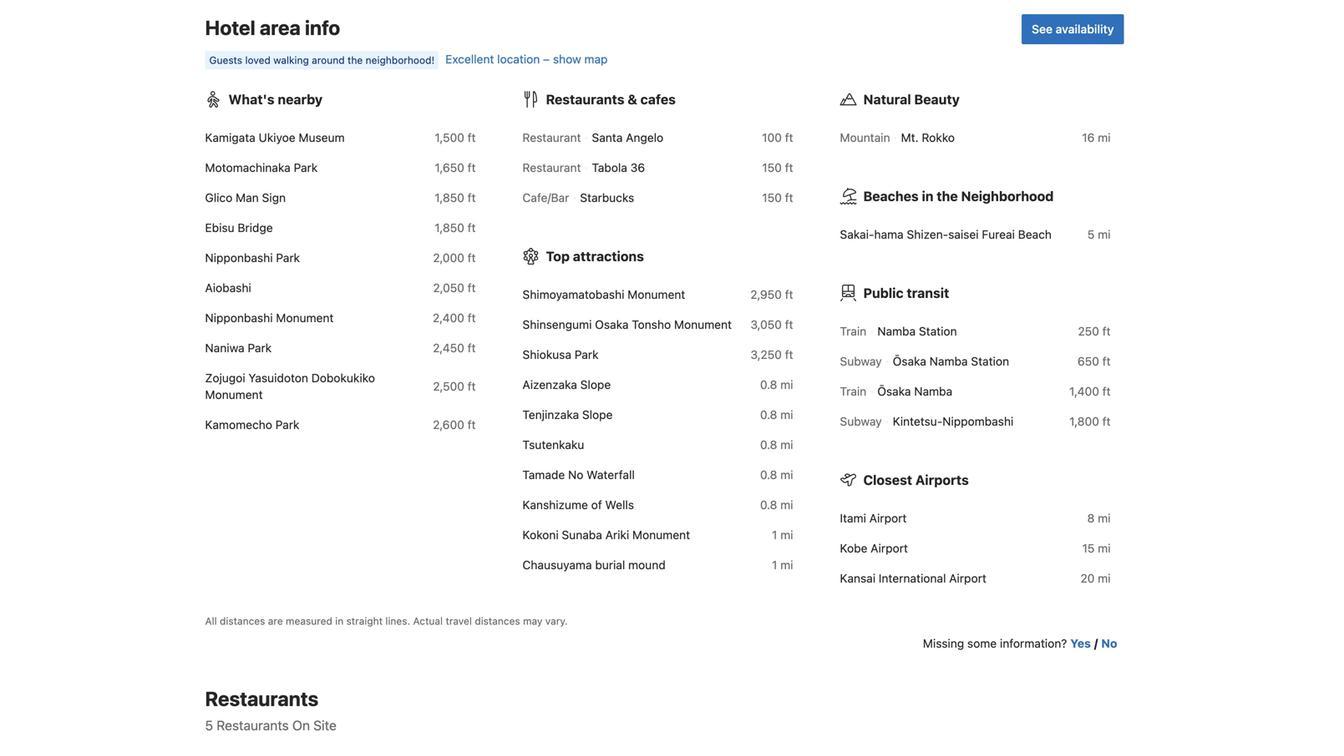 Task type: vqa. For each thing, say whether or not it's contained in the screenshot.
871
no



Task type: locate. For each thing, give the bounding box(es) containing it.
in right beaches
[[922, 188, 933, 204]]

airport for kobe airport
[[871, 542, 908, 556]]

250
[[1078, 325, 1099, 338]]

top
[[546, 249, 570, 264]]

park for shiokusa park
[[575, 348, 598, 362]]

fureai
[[982, 228, 1015, 241]]

distances
[[220, 616, 265, 627], [475, 616, 520, 627]]

1 horizontal spatial station
[[971, 355, 1009, 368]]

0 horizontal spatial the
[[347, 54, 363, 66]]

monument down zojugoi
[[205, 388, 263, 402]]

restaurants down map
[[546, 92, 624, 107]]

1,850 down 1,650
[[435, 191, 464, 205]]

1 vertical spatial namba
[[929, 355, 968, 368]]

0 vertical spatial 1 mi
[[772, 528, 793, 542]]

1 vertical spatial 150
[[762, 191, 782, 205]]

1 vertical spatial restaurant
[[522, 161, 581, 175]]

monument right tonsho
[[674, 318, 732, 332]]

0 vertical spatial airport
[[869, 512, 907, 525]]

glico man sign
[[205, 191, 286, 205]]

1 vertical spatial slope
[[582, 408, 613, 422]]

0 vertical spatial nipponbashi
[[205, 251, 273, 265]]

1 vertical spatial airport
[[871, 542, 908, 556]]

restaurant left santa
[[522, 131, 581, 145]]

0.8 mi for tenjinzaka slope
[[760, 408, 793, 422]]

3,250
[[751, 348, 782, 362]]

kobe
[[840, 542, 867, 556]]

wells
[[605, 498, 634, 512]]

1,500 ft
[[435, 131, 476, 145]]

namba up kintetsu-
[[914, 385, 952, 399]]

1 subway from the top
[[840, 355, 882, 368]]

namba for ōsaka namba station
[[929, 355, 968, 368]]

yes
[[1070, 637, 1091, 651]]

the
[[347, 54, 363, 66], [937, 188, 958, 204]]

monument for tonsho
[[674, 318, 732, 332]]

2,500 ft
[[433, 380, 476, 394]]

restaurants
[[546, 92, 624, 107], [205, 688, 319, 711], [217, 718, 289, 734]]

2 vertical spatial restaurants
[[217, 718, 289, 734]]

0.8 for tenjinzaka slope
[[760, 408, 777, 422]]

park down sign
[[276, 251, 300, 265]]

1 1 mi from the top
[[772, 528, 793, 542]]

0 vertical spatial 1,850
[[435, 191, 464, 205]]

chausuyama burial mound
[[522, 558, 666, 572]]

1 nipponbashi from the top
[[205, 251, 273, 265]]

train down public
[[840, 325, 866, 338]]

the up sakai-hama shizen-saisei fureai beach
[[937, 188, 958, 204]]

0 horizontal spatial station
[[919, 325, 957, 338]]

1 restaurant from the top
[[522, 131, 581, 145]]

2 1,850 ft from the top
[[435, 221, 476, 235]]

actual
[[413, 616, 443, 627]]

650
[[1078, 355, 1099, 368]]

1 vertical spatial station
[[971, 355, 1009, 368]]

restaurants up on
[[205, 688, 319, 711]]

no right '/'
[[1101, 637, 1117, 651]]

1 vertical spatial no
[[1101, 637, 1117, 651]]

1 1,850 from the top
[[435, 191, 464, 205]]

2 vertical spatial namba
[[914, 385, 952, 399]]

of
[[591, 498, 602, 512]]

ōsaka up kintetsu-
[[877, 385, 911, 399]]

1,850
[[435, 191, 464, 205], [435, 221, 464, 235]]

0 vertical spatial 150 ft
[[762, 161, 793, 175]]

monument up mound
[[632, 528, 690, 542]]

ōsaka for ōsaka namba station
[[893, 355, 926, 368]]

in left straight
[[335, 616, 343, 627]]

park down zojugoi yasuidoton dobokukiko monument
[[275, 418, 299, 432]]

0 vertical spatial namba
[[877, 325, 916, 338]]

tamade no waterfall
[[522, 468, 635, 482]]

5 inside restaurants 5 restaurants on site
[[205, 718, 213, 734]]

100
[[762, 131, 782, 145]]

0.8 mi for tamade no waterfall
[[760, 468, 793, 482]]

information?
[[1000, 637, 1067, 651]]

2 150 ft from the top
[[762, 191, 793, 205]]

150 ft for starbucks
[[762, 191, 793, 205]]

straight
[[346, 616, 383, 627]]

1 vertical spatial restaurants
[[205, 688, 319, 711]]

attractions
[[573, 249, 644, 264]]

1 horizontal spatial in
[[922, 188, 933, 204]]

0 horizontal spatial 5
[[205, 718, 213, 734]]

1
[[772, 528, 777, 542], [772, 558, 777, 572]]

airport for itami airport
[[869, 512, 907, 525]]

slope
[[580, 378, 611, 392], [582, 408, 613, 422]]

ōsaka namba
[[877, 385, 952, 399]]

650 ft
[[1078, 355, 1111, 368]]

0 vertical spatial 5
[[1087, 228, 1095, 241]]

station up nippombashi
[[971, 355, 1009, 368]]

1 vertical spatial in
[[335, 616, 343, 627]]

train left ōsaka namba
[[840, 385, 866, 399]]

1 vertical spatial nipponbashi
[[205, 311, 273, 325]]

monument inside zojugoi yasuidoton dobokukiko monument
[[205, 388, 263, 402]]

park up aizenzaka slope
[[575, 348, 598, 362]]

1 vertical spatial train
[[840, 385, 866, 399]]

1 horizontal spatial no
[[1101, 637, 1117, 651]]

see availability
[[1032, 22, 1114, 36]]

1 vertical spatial 1 mi
[[772, 558, 793, 572]]

the right around
[[347, 54, 363, 66]]

2 150 from the top
[[762, 191, 782, 205]]

no up kanshizume of wells
[[568, 468, 583, 482]]

park down nipponbashi monument
[[248, 341, 272, 355]]

in
[[922, 188, 933, 204], [335, 616, 343, 627]]

airport
[[869, 512, 907, 525], [871, 542, 908, 556], [949, 572, 986, 586]]

namba down namba station
[[929, 355, 968, 368]]

1,400
[[1069, 385, 1099, 399]]

park for nipponbashi park
[[276, 251, 300, 265]]

1 0.8 from the top
[[760, 378, 777, 392]]

slope up tenjinzaka slope
[[580, 378, 611, 392]]

monument for dobokukiko
[[205, 388, 263, 402]]

restaurant
[[522, 131, 581, 145], [522, 161, 581, 175]]

station
[[919, 325, 957, 338], [971, 355, 1009, 368]]

subway for kintetsu-nippombashi
[[840, 415, 882, 429]]

restaurants & cafes
[[546, 92, 676, 107]]

nipponbashi down ebisu bridge
[[205, 251, 273, 265]]

saisei
[[948, 228, 979, 241]]

nearby
[[278, 92, 323, 107]]

airport up kobe airport
[[869, 512, 907, 525]]

0 vertical spatial 1
[[772, 528, 777, 542]]

0 vertical spatial in
[[922, 188, 933, 204]]

1 mi left kobe
[[772, 528, 793, 542]]

1 vertical spatial 5
[[205, 718, 213, 734]]

1 150 ft from the top
[[762, 161, 793, 175]]

0 vertical spatial restaurant
[[522, 131, 581, 145]]

restaurant up cafe/bar
[[522, 161, 581, 175]]

1,850 up '2,000'
[[435, 221, 464, 235]]

5 0.8 from the top
[[760, 498, 777, 512]]

park down museum
[[294, 161, 318, 175]]

distances left may at left
[[475, 616, 520, 627]]

1 vertical spatial ōsaka
[[877, 385, 911, 399]]

3,250 ft
[[751, 348, 793, 362]]

restaurants for restaurants 5 restaurants on site
[[205, 688, 319, 711]]

ōsaka up ōsaka namba
[[893, 355, 926, 368]]

kamomecho park
[[205, 418, 299, 432]]

motomachinaka park
[[205, 161, 318, 175]]

0 horizontal spatial distances
[[220, 616, 265, 627]]

tenjinzaka
[[522, 408, 579, 422]]

0 vertical spatial 1,850 ft
[[435, 191, 476, 205]]

2 nipponbashi from the top
[[205, 311, 273, 325]]

closest airports
[[863, 472, 969, 488]]

1 train from the top
[[840, 325, 866, 338]]

1,850 ft down 1,650 ft
[[435, 191, 476, 205]]

5 0.8 mi from the top
[[760, 498, 793, 512]]

0 vertical spatial ōsaka
[[893, 355, 926, 368]]

all distances are measured in straight lines. actual travel distances may vary.
[[205, 616, 568, 627]]

1,850 for glico man sign
[[435, 191, 464, 205]]

shiokusa park
[[522, 348, 598, 362]]

restaurants left on
[[217, 718, 289, 734]]

0.8 mi for aizenzaka slope
[[760, 378, 793, 392]]

hotel area info
[[205, 16, 340, 39]]

3 0.8 mi from the top
[[760, 438, 793, 452]]

20 mi
[[1080, 572, 1111, 586]]

16
[[1082, 131, 1095, 145]]

1,850 ft
[[435, 191, 476, 205], [435, 221, 476, 235]]

subway for ōsaka namba station
[[840, 355, 882, 368]]

burial
[[595, 558, 625, 572]]

2 1 from the top
[[772, 558, 777, 572]]

1 1,850 ft from the top
[[435, 191, 476, 205]]

1 horizontal spatial 5
[[1087, 228, 1095, 241]]

0.8 mi for tsutenkaku
[[760, 438, 793, 452]]

2 restaurant from the top
[[522, 161, 581, 175]]

2 train from the top
[[840, 385, 866, 399]]

top attractions
[[546, 249, 644, 264]]

0 vertical spatial restaurants
[[546, 92, 624, 107]]

2 1 mi from the top
[[772, 558, 793, 572]]

0 vertical spatial no
[[568, 468, 583, 482]]

santa
[[592, 131, 623, 145]]

subway left kintetsu-
[[840, 415, 882, 429]]

namba for ōsaka namba
[[914, 385, 952, 399]]

1 vertical spatial subway
[[840, 415, 882, 429]]

see
[[1032, 22, 1053, 36]]

0 vertical spatial subway
[[840, 355, 882, 368]]

1 vertical spatial 1,850
[[435, 221, 464, 235]]

1,850 for ebisu bridge
[[435, 221, 464, 235]]

natural beauty
[[863, 92, 960, 107]]

1 distances from the left
[[220, 616, 265, 627]]

150 ft for tabola 36
[[762, 161, 793, 175]]

2 0.8 mi from the top
[[760, 408, 793, 422]]

mt. rokko
[[901, 131, 955, 145]]

dobokukiko
[[311, 371, 375, 385]]

mi for sakai-
[[1098, 228, 1111, 241]]

restaurant for tabola 36
[[522, 161, 581, 175]]

1 mi left the kansai
[[772, 558, 793, 572]]

1,400 ft
[[1069, 385, 1111, 399]]

sakai-hama shizen-saisei fureai beach
[[840, 228, 1052, 241]]

2,500
[[433, 380, 464, 394]]

2 0.8 from the top
[[760, 408, 777, 422]]

around
[[312, 54, 345, 66]]

kanshizume of wells
[[522, 498, 634, 512]]

5 mi
[[1087, 228, 1111, 241]]

4 0.8 mi from the top
[[760, 468, 793, 482]]

closest
[[863, 472, 912, 488]]

chausuyama
[[522, 558, 592, 572]]

shinsengumi
[[522, 318, 592, 332]]

restaurant for santa angelo
[[522, 131, 581, 145]]

1,850 ft up 2,000 ft
[[435, 221, 476, 235]]

250 ft
[[1078, 325, 1111, 338]]

ariki
[[605, 528, 629, 542]]

1 1 from the top
[[772, 528, 777, 542]]

sakai-
[[840, 228, 874, 241]]

guests
[[209, 54, 242, 66]]

0.8 for kanshizume of wells
[[760, 498, 777, 512]]

1 0.8 mi from the top
[[760, 378, 793, 392]]

1 vertical spatial 1,850 ft
[[435, 221, 476, 235]]

4 0.8 from the top
[[760, 468, 777, 482]]

park for motomachinaka park
[[294, 161, 318, 175]]

namba down public transit
[[877, 325, 916, 338]]

station up the ōsaka namba station
[[919, 325, 957, 338]]

slope down aizenzaka slope
[[582, 408, 613, 422]]

0.8 mi
[[760, 378, 793, 392], [760, 408, 793, 422], [760, 438, 793, 452], [760, 468, 793, 482], [760, 498, 793, 512]]

2 1,850 from the top
[[435, 221, 464, 235]]

2 subway from the top
[[840, 415, 882, 429]]

1 vertical spatial 150 ft
[[762, 191, 793, 205]]

1,800 ft
[[1069, 415, 1111, 429]]

nipponbashi up the naniwa park
[[205, 311, 273, 325]]

airport down itami airport
[[871, 542, 908, 556]]

3 0.8 from the top
[[760, 438, 777, 452]]

0 vertical spatial slope
[[580, 378, 611, 392]]

1 150 from the top
[[762, 161, 782, 175]]

nipponbashi park
[[205, 251, 300, 265]]

aiobashi
[[205, 281, 251, 295]]

0 horizontal spatial in
[[335, 616, 343, 627]]

1 for kokoni sunaba ariki monument
[[772, 528, 777, 542]]

park
[[294, 161, 318, 175], [276, 251, 300, 265], [248, 341, 272, 355], [575, 348, 598, 362], [275, 418, 299, 432]]

0 vertical spatial train
[[840, 325, 866, 338]]

1 vertical spatial the
[[937, 188, 958, 204]]

missing
[[923, 637, 964, 651]]

1 horizontal spatial distances
[[475, 616, 520, 627]]

nipponbashi for nipponbashi monument
[[205, 311, 273, 325]]

distances right all on the bottom left of page
[[220, 616, 265, 627]]

kanshizume
[[522, 498, 588, 512]]

itami airport
[[840, 512, 907, 525]]

subway up ōsaka namba
[[840, 355, 882, 368]]

mi for tamade
[[780, 468, 793, 482]]

cafe/bar
[[522, 191, 569, 205]]

1 vertical spatial 1
[[772, 558, 777, 572]]

0 vertical spatial 150
[[762, 161, 782, 175]]

airport right the international
[[949, 572, 986, 586]]



Task type: describe. For each thing, give the bounding box(es) containing it.
1,850 ft for glico man sign
[[435, 191, 476, 205]]

kokoni sunaba ariki monument
[[522, 528, 690, 542]]

150 for tabola 36
[[762, 161, 782, 175]]

0 horizontal spatial no
[[568, 468, 583, 482]]

2,950 ft
[[750, 288, 793, 302]]

itami
[[840, 512, 866, 525]]

naniwa park
[[205, 341, 272, 355]]

1,650 ft
[[435, 161, 476, 175]]

8
[[1087, 512, 1095, 525]]

public transit
[[863, 285, 949, 301]]

mi for kobe
[[1098, 542, 1111, 556]]

ōsaka namba station
[[893, 355, 1009, 368]]

mi for itami
[[1098, 512, 1111, 525]]

150 for starbucks
[[762, 191, 782, 205]]

mi for aizenzaka
[[780, 378, 793, 392]]

naniwa
[[205, 341, 245, 355]]

monument up yasuidoton
[[276, 311, 334, 325]]

0.8 for aizenzaka slope
[[760, 378, 777, 392]]

yasuidoton
[[248, 371, 308, 385]]

mi for chausuyama
[[780, 558, 793, 572]]

2,600 ft
[[433, 418, 476, 432]]

location
[[497, 52, 540, 66]]

mi for kokoni
[[780, 528, 793, 542]]

0.8 for tsutenkaku
[[760, 438, 777, 452]]

may
[[523, 616, 542, 627]]

0.8 mi for kanshizume of wells
[[760, 498, 793, 512]]

shimoyamatobashi
[[522, 288, 624, 302]]

show
[[553, 52, 581, 66]]

travel
[[446, 616, 472, 627]]

mountain
[[840, 131, 890, 145]]

zojugoi yasuidoton dobokukiko monument
[[205, 371, 375, 402]]

nipponbashi for nipponbashi park
[[205, 251, 273, 265]]

kansai international airport
[[840, 572, 986, 586]]

sunaba
[[562, 528, 602, 542]]

mi for tenjinzaka
[[780, 408, 793, 422]]

tonsho
[[632, 318, 671, 332]]

slope for aizenzaka slope
[[580, 378, 611, 392]]

train for namba station
[[840, 325, 866, 338]]

on
[[292, 718, 310, 734]]

sign
[[262, 191, 286, 205]]

monument for ariki
[[632, 528, 690, 542]]

kamigata
[[205, 131, 255, 145]]

aizenzaka slope
[[522, 378, 611, 392]]

kokoni
[[522, 528, 559, 542]]

bridge
[[238, 221, 273, 235]]

what's
[[228, 92, 274, 107]]

ukiyoe
[[259, 131, 295, 145]]

excellent
[[445, 52, 494, 66]]

shizen-
[[907, 228, 948, 241]]

park for naniwa park
[[248, 341, 272, 355]]

neighborhood!
[[366, 54, 435, 66]]

cafes
[[640, 92, 676, 107]]

100 ft
[[762, 131, 793, 145]]

0 vertical spatial station
[[919, 325, 957, 338]]

1 for chausuyama burial mound
[[772, 558, 777, 572]]

area
[[260, 16, 301, 39]]

zojugoi
[[205, 371, 245, 385]]

train for ōsaka namba
[[840, 385, 866, 399]]

all
[[205, 616, 217, 627]]

2 distances from the left
[[475, 616, 520, 627]]

kamigata ukiyoe museum
[[205, 131, 345, 145]]

0.8 for tamade no waterfall
[[760, 468, 777, 482]]

15 mi
[[1082, 542, 1111, 556]]

&
[[628, 92, 637, 107]]

2,950
[[750, 288, 782, 302]]

transit
[[907, 285, 949, 301]]

monument up tonsho
[[628, 288, 685, 302]]

beauty
[[914, 92, 960, 107]]

motomachinaka
[[205, 161, 290, 175]]

availability
[[1056, 22, 1114, 36]]

1,850 ft for ebisu bridge
[[435, 221, 476, 235]]

nippombashi
[[942, 415, 1014, 429]]

kamomecho
[[205, 418, 272, 432]]

yes button
[[1070, 636, 1091, 652]]

tamade
[[522, 468, 565, 482]]

restaurants for restaurants & cafes
[[546, 92, 624, 107]]

glico
[[205, 191, 232, 205]]

neighborhood
[[961, 188, 1054, 204]]

shimoyamatobashi monument
[[522, 288, 685, 302]]

ōsaka for ōsaka namba
[[877, 385, 911, 399]]

natural
[[863, 92, 911, 107]]

park for kamomecho park
[[275, 418, 299, 432]]

2 vertical spatial airport
[[949, 572, 986, 586]]

2,450
[[433, 341, 464, 355]]

airports
[[915, 472, 969, 488]]

20
[[1080, 572, 1095, 586]]

aizenzaka
[[522, 378, 577, 392]]

1 horizontal spatial the
[[937, 188, 958, 204]]

mi for kansai
[[1098, 572, 1111, 586]]

osaka
[[595, 318, 629, 332]]

mound
[[628, 558, 666, 572]]

mi for kanshizume
[[780, 498, 793, 512]]

slope for tenjinzaka slope
[[582, 408, 613, 422]]

rokko
[[922, 131, 955, 145]]

tabola 36
[[592, 161, 645, 175]]

missing some information? yes / no
[[923, 637, 1117, 651]]

kobe airport
[[840, 542, 908, 556]]

1 mi for chausuyama burial mound
[[772, 558, 793, 572]]

2,000
[[433, 251, 464, 265]]

1 mi for kokoni sunaba ariki monument
[[772, 528, 793, 542]]

0 vertical spatial the
[[347, 54, 363, 66]]

namba station
[[877, 325, 957, 338]]

2,600
[[433, 418, 464, 432]]

starbucks
[[580, 191, 634, 205]]

/
[[1094, 637, 1098, 651]]

public
[[863, 285, 903, 301]]

museum
[[299, 131, 345, 145]]

–
[[543, 52, 550, 66]]

see availability button
[[1022, 14, 1124, 44]]

angelo
[[626, 131, 663, 145]]

mt.
[[901, 131, 919, 145]]

excellent location – show map
[[445, 52, 608, 66]]



